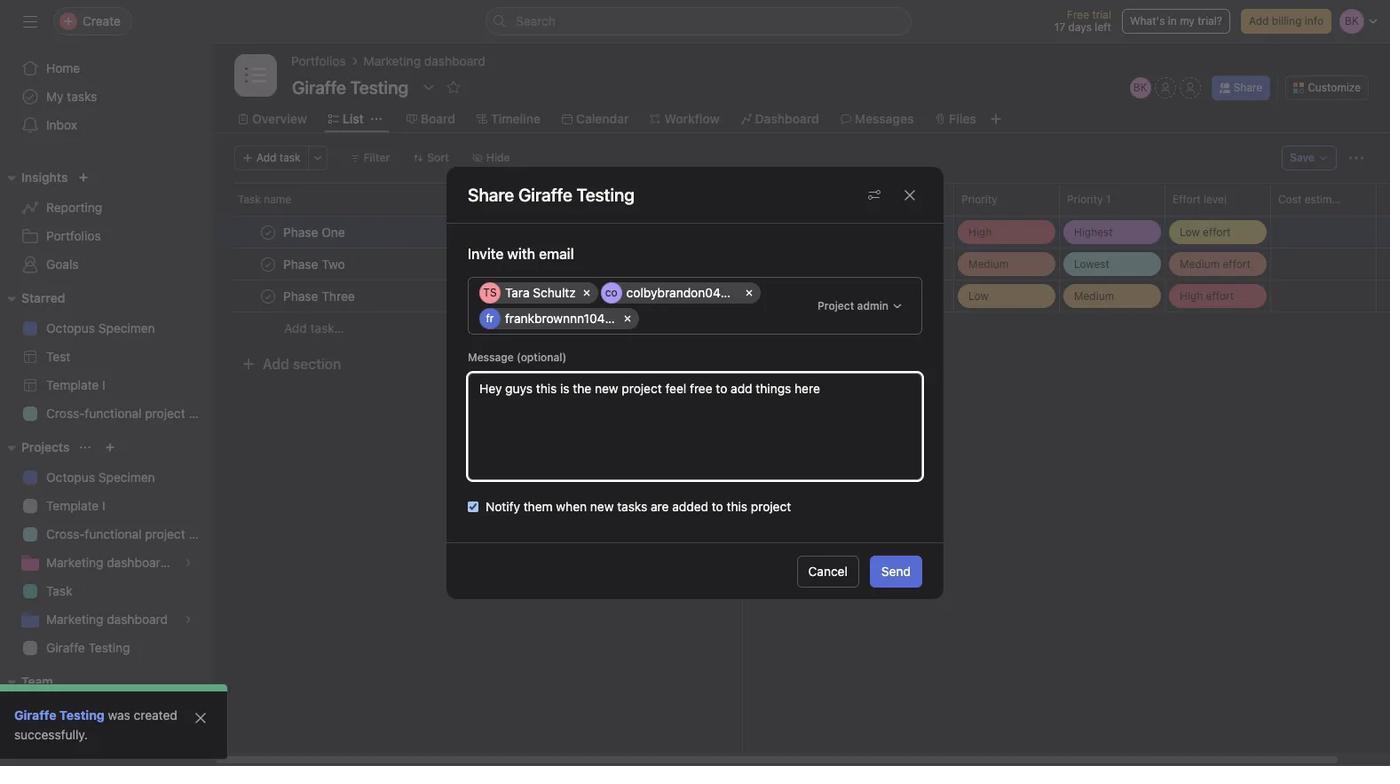 Task type: vqa. For each thing, say whether or not it's contained in the screenshot.
Free trial 17 days left on the right top
yes



Task type: locate. For each thing, give the bounding box(es) containing it.
0 horizontal spatial share
[[468, 184, 514, 205]]

completed checkbox left phase three text box
[[258, 286, 279, 307]]

my
[[46, 89, 64, 104], [46, 704, 64, 719]]

insights button
[[0, 167, 68, 188]]

task
[[280, 151, 301, 164]]

fr for fr button
[[757, 289, 765, 302]]

0 vertical spatial giraffe testing link
[[11, 634, 202, 662]]

messages
[[855, 111, 914, 126]]

cross-functional project plan up dashboards
[[46, 527, 213, 542]]

2 plan from the top
[[189, 527, 213, 542]]

1 horizontal spatial invite
[[468, 246, 504, 262]]

0 vertical spatial giraffe
[[46, 640, 85, 655]]

0 vertical spatial specimen
[[98, 321, 155, 336]]

due date
[[856, 193, 901, 206]]

1 vertical spatial completed image
[[258, 286, 279, 307]]

my for my workspace
[[46, 704, 64, 719]]

testing
[[88, 640, 130, 655], [59, 708, 105, 723]]

0 vertical spatial testing
[[88, 640, 130, 655]]

0 vertical spatial project
[[145, 406, 185, 421]]

cross- up the 'marketing dashboards' link
[[46, 527, 85, 542]]

0 vertical spatial — text field
[[1279, 258, 1376, 272]]

functional inside starred element
[[85, 406, 142, 421]]

1 i from the top
[[102, 377, 105, 393]]

add section
[[263, 356, 341, 372]]

share for share
[[1234, 81, 1263, 94]]

phase three cell
[[213, 280, 743, 313]]

task for task
[[46, 583, 72, 599]]

project
[[818, 299, 855, 312]]

cancel button
[[797, 555, 860, 587]]

successfully.
[[14, 727, 88, 742]]

1 vertical spatial completed checkbox
[[258, 254, 279, 275]]

in
[[1169, 14, 1177, 28]]

giraffe testing up successfully.
[[14, 708, 105, 723]]

1 horizontal spatial portfolios
[[291, 53, 346, 68]]

portfolios link up list link
[[291, 52, 346, 71]]

add left billing
[[1249, 14, 1269, 28]]

2 specimen from the top
[[98, 470, 155, 485]]

2 vertical spatial project
[[145, 527, 185, 542]]

template i link inside starred element
[[11, 371, 202, 400]]

0 vertical spatial template i
[[46, 377, 105, 393]]

specimen inside projects "element"
[[98, 470, 155, 485]]

1 horizontal spatial fr
[[757, 289, 765, 302]]

0 horizontal spatial fr
[[486, 312, 494, 325]]

new
[[590, 499, 614, 514]]

1 priority from the left
[[962, 193, 998, 206]]

i
[[102, 377, 105, 393], [102, 498, 105, 513]]

functional down test link
[[85, 406, 142, 421]]

marketing dashboards link
[[11, 549, 202, 577]]

2 completed image from the top
[[258, 286, 279, 307]]

priority left "1"
[[1067, 193, 1104, 206]]

1 cross- from the top
[[46, 406, 85, 421]]

was created successfully.
[[14, 708, 177, 742]]

invite up ts
[[468, 246, 504, 262]]

1 my from the top
[[46, 89, 64, 104]]

completed image inside the 'phase three' cell
[[258, 286, 279, 307]]

Completed checkbox
[[258, 222, 279, 243], [258, 254, 279, 275], [258, 286, 279, 307]]

1 vertical spatial dashboard
[[107, 612, 168, 627]]

completed checkbox down task name
[[258, 222, 279, 243]]

i for template i link in the projects "element"
[[102, 498, 105, 513]]

tasks left are
[[617, 499, 648, 514]]

priority
[[962, 193, 998, 206], [1067, 193, 1104, 206]]

0 horizontal spatial dashboard
[[107, 612, 168, 627]]

marketing up 'list'
[[364, 53, 421, 68]]

share up phase one cell
[[468, 184, 514, 205]]

2 completed checkbox from the top
[[258, 254, 279, 275]]

0 vertical spatial i
[[102, 377, 105, 393]]

1 vertical spatial — text field
[[1279, 290, 1376, 304]]

1 vertical spatial plan
[[189, 527, 213, 542]]

1 vertical spatial task
[[46, 583, 72, 599]]

tara
[[505, 285, 530, 300]]

tasks
[[67, 89, 97, 104], [617, 499, 648, 514]]

0 vertical spatial share
[[1234, 81, 1263, 94]]

1 template from the top
[[46, 377, 99, 393]]

template i link down test on the left of page
[[11, 371, 202, 400]]

0 vertical spatial portfolios
[[291, 53, 346, 68]]

priority 1
[[1067, 193, 1111, 206]]

template down projects
[[46, 498, 99, 513]]

1 horizontal spatial portfolios link
[[291, 52, 346, 71]]

1 horizontal spatial share
[[1234, 81, 1263, 94]]

add inside row
[[284, 321, 307, 336]]

template i inside starred element
[[46, 377, 105, 393]]

dashboard up add to starred image
[[424, 53, 486, 68]]

2 octopus specimen link from the top
[[11, 464, 202, 492]]

project down test link
[[145, 406, 185, 421]]

1 vertical spatial template i
[[46, 498, 105, 513]]

completed checkbox inside phase two cell
[[258, 254, 279, 275]]

1 vertical spatial functional
[[85, 527, 142, 542]]

2 template i link from the top
[[11, 492, 202, 520]]

portfolios up list link
[[291, 53, 346, 68]]

octopus up test on the left of page
[[46, 321, 95, 336]]

inbox link
[[11, 111, 202, 139]]

cross- up projects
[[46, 406, 85, 421]]

1 vertical spatial i
[[102, 498, 105, 513]]

invite down 'my workspace'
[[50, 735, 82, 750]]

functional inside projects "element"
[[85, 527, 142, 542]]

1 vertical spatial portfolios
[[46, 228, 101, 243]]

specimen for template i
[[98, 470, 155, 485]]

1 plan from the top
[[189, 406, 213, 421]]

completed checkbox for phase three text box
[[258, 286, 279, 307]]

0 vertical spatial task
[[238, 193, 261, 206]]

what's in my trial?
[[1130, 14, 1223, 28]]

2 cross-functional project plan from the top
[[46, 527, 213, 542]]

effort level
[[1173, 193, 1227, 206]]

completed checkbox inside phase one cell
[[258, 222, 279, 243]]

1 functional from the top
[[85, 406, 142, 421]]

admin
[[858, 299, 889, 312]]

invite inside share giraffe testing dialog
[[468, 246, 504, 262]]

was
[[108, 708, 130, 723]]

octopus specimen link up test on the left of page
[[11, 314, 202, 343]]

frankbrownnn104@gmail.com
[[505, 311, 675, 326]]

giraffe testing link up teams element
[[11, 634, 202, 662]]

i down test link
[[102, 377, 105, 393]]

row containing tara schultz
[[480, 282, 810, 334]]

phase two cell
[[213, 248, 743, 281]]

0 horizontal spatial marketing dashboard
[[46, 612, 168, 627]]

2 — text field from the top
[[1279, 290, 1376, 304]]

marketing dashboard link up add to starred image
[[364, 52, 486, 71]]

add task… button
[[284, 319, 344, 338]]

schultz
[[533, 285, 576, 300]]

dashboard link
[[741, 109, 819, 129]]

add for add task
[[257, 151, 277, 164]]

template i down test on the left of page
[[46, 377, 105, 393]]

left
[[1095, 20, 1112, 34]]

None text field
[[288, 71, 413, 103]]

1 vertical spatial octopus
[[46, 470, 95, 485]]

octopus specimen link down projects
[[11, 464, 202, 492]]

template i link inside projects "element"
[[11, 492, 202, 520]]

portfolios down reporting
[[46, 228, 101, 243]]

octopus for starred
[[46, 321, 95, 336]]

2 octopus specimen from the top
[[46, 470, 155, 485]]

1 vertical spatial testing
[[59, 708, 105, 723]]

my inside 'global' element
[[46, 89, 64, 104]]

1 horizontal spatial priority
[[1067, 193, 1104, 206]]

project for 2nd cross-functional project plan link from the bottom
[[145, 406, 185, 421]]

0 horizontal spatial tasks
[[67, 89, 97, 104]]

1 cross-functional project plan from the top
[[46, 406, 213, 421]]

1 octopus specimen link from the top
[[11, 314, 202, 343]]

octopus specimen inside starred element
[[46, 321, 155, 336]]

0 vertical spatial cross-functional project plan
[[46, 406, 213, 421]]

1 template i from the top
[[46, 377, 105, 393]]

completed checkbox inside the 'phase three' cell
[[258, 286, 279, 307]]

add task button
[[234, 146, 309, 171]]

1 vertical spatial cross-functional project plan link
[[11, 520, 213, 549]]

0 vertical spatial my
[[46, 89, 64, 104]]

0 vertical spatial tasks
[[67, 89, 97, 104]]

octopus for projects
[[46, 470, 95, 485]]

1 horizontal spatial task
[[238, 193, 261, 206]]

1 vertical spatial octopus specimen
[[46, 470, 155, 485]]

1 vertical spatial specimen
[[98, 470, 155, 485]]

invite for invite with email
[[468, 246, 504, 262]]

share down add billing info button
[[1234, 81, 1263, 94]]

marketing up task link
[[46, 555, 103, 570]]

0 vertical spatial functional
[[85, 406, 142, 421]]

notify them when new tasks are added to this project
[[486, 499, 791, 514]]

cancel
[[809, 563, 848, 579]]

1 vertical spatial share
[[468, 184, 514, 205]]

completed image inside phase two cell
[[258, 254, 279, 275]]

1 vertical spatial cross-functional project plan
[[46, 527, 213, 542]]

octopus specimen
[[46, 321, 155, 336], [46, 470, 155, 485]]

— text field
[[1279, 258, 1376, 272], [1279, 290, 1376, 304]]

colbybrandon04@gmail.com cell
[[601, 282, 791, 304]]

Message (optional) text field
[[468, 373, 923, 480]]

1 vertical spatial marketing dashboard
[[46, 612, 168, 627]]

0 vertical spatial invite
[[468, 246, 504, 262]]

2 template i from the top
[[46, 498, 105, 513]]

share for share giraffe testing
[[468, 184, 514, 205]]

1
[[1107, 193, 1111, 206]]

2 my from the top
[[46, 704, 64, 719]]

phase one cell
[[213, 216, 743, 249]]

1 vertical spatial template i link
[[11, 492, 202, 520]]

marketing dashboard down task link
[[46, 612, 168, 627]]

fr button
[[750, 286, 845, 307]]

reporting
[[46, 200, 102, 215]]

name
[[264, 193, 291, 206]]

send button
[[870, 555, 923, 587]]

cross- inside starred element
[[46, 406, 85, 421]]

template i link
[[11, 371, 202, 400], [11, 492, 202, 520]]

my up inbox
[[46, 89, 64, 104]]

0 vertical spatial dashboard
[[424, 53, 486, 68]]

invite inside button
[[50, 735, 82, 750]]

cross-functional project plan link down test link
[[11, 400, 213, 428]]

invite for invite
[[50, 735, 82, 750]]

template i link up marketing dashboards
[[11, 492, 202, 520]]

fr inside cell
[[486, 312, 494, 325]]

2 functional from the top
[[85, 527, 142, 542]]

1 vertical spatial project
[[751, 499, 791, 514]]

octopus specimen link
[[11, 314, 202, 343], [11, 464, 202, 492]]

— text field for phase two cell
[[1279, 258, 1376, 272]]

dashboard
[[755, 111, 819, 126]]

2 i from the top
[[102, 498, 105, 513]]

3 completed checkbox from the top
[[258, 286, 279, 307]]

2 vertical spatial completed checkbox
[[258, 286, 279, 307]]

add task
[[257, 151, 301, 164]]

added
[[672, 499, 709, 514]]

0 vertical spatial octopus specimen link
[[11, 314, 202, 343]]

template i up the 'marketing dashboards' link
[[46, 498, 105, 513]]

insights
[[21, 170, 68, 185]]

message
[[468, 351, 514, 364]]

tara schultz cell
[[480, 282, 598, 304]]

task down the 'marketing dashboards' link
[[46, 583, 72, 599]]

1 vertical spatial marketing
[[46, 555, 103, 570]]

1 — text field from the top
[[1279, 258, 1376, 272]]

add left 'task…'
[[284, 321, 307, 336]]

row containing fr
[[213, 280, 1391, 313]]

share inside button
[[1234, 81, 1263, 94]]

template down test on the left of page
[[46, 377, 99, 393]]

0 vertical spatial giraffe testing
[[46, 640, 130, 655]]

1 completed checkbox from the top
[[258, 222, 279, 243]]

marketing dashboard link down the 'marketing dashboards' link
[[11, 606, 202, 634]]

specimen for test
[[98, 321, 155, 336]]

add task…
[[284, 321, 344, 336]]

add section button
[[234, 348, 348, 380]]

1 vertical spatial giraffe
[[14, 708, 56, 723]]

search button
[[486, 7, 912, 36]]

task inside task link
[[46, 583, 72, 599]]

0 vertical spatial plan
[[189, 406, 213, 421]]

1 vertical spatial marketing dashboard link
[[11, 606, 202, 634]]

list
[[343, 111, 364, 126]]

completed image down completed image
[[258, 254, 279, 275]]

cross-functional project plan link up marketing dashboards
[[11, 520, 213, 549]]

1 horizontal spatial dashboard
[[424, 53, 486, 68]]

template i inside projects "element"
[[46, 498, 105, 513]]

i for template i link in starred element
[[102, 377, 105, 393]]

task inside row
[[238, 193, 261, 206]]

octopus down projects
[[46, 470, 95, 485]]

giraffe up team
[[46, 640, 85, 655]]

board
[[421, 111, 456, 126]]

my for my tasks
[[46, 89, 64, 104]]

test link
[[11, 343, 202, 371]]

specimen inside starred element
[[98, 321, 155, 336]]

specimen up test link
[[98, 321, 155, 336]]

i inside projects "element"
[[102, 498, 105, 513]]

octopus inside starred element
[[46, 321, 95, 336]]

2 cross- from the top
[[46, 527, 85, 542]]

octopus specimen link for template i
[[11, 464, 202, 492]]

i up marketing dashboards
[[102, 498, 105, 513]]

completed image
[[258, 222, 279, 243]]

cross-functional project plan down test link
[[46, 406, 213, 421]]

0 vertical spatial completed checkbox
[[258, 222, 279, 243]]

1 vertical spatial octopus specimen link
[[11, 464, 202, 492]]

my up successfully.
[[46, 704, 64, 719]]

fr down ts
[[486, 312, 494, 325]]

1 horizontal spatial tasks
[[617, 499, 648, 514]]

1 specimen from the top
[[98, 321, 155, 336]]

completed image left phase three text box
[[258, 286, 279, 307]]

completed image
[[258, 254, 279, 275], [258, 286, 279, 307]]

specimen up dashboards
[[98, 470, 155, 485]]

board link
[[407, 109, 456, 129]]

portfolios link down reporting
[[11, 222, 202, 250]]

giraffe up successfully.
[[14, 708, 56, 723]]

teams element
[[0, 666, 213, 730]]

0 vertical spatial octopus
[[46, 321, 95, 336]]

0 vertical spatial octopus specimen
[[46, 321, 155, 336]]

testing inside projects "element"
[[88, 640, 130, 655]]

frankbrownnn104@gmail.com cell
[[480, 308, 675, 329]]

0 vertical spatial completed image
[[258, 254, 279, 275]]

1 cross-functional project plan link from the top
[[11, 400, 213, 428]]

share giraffe testing dialog
[[447, 167, 944, 599]]

0 horizontal spatial invite
[[50, 735, 82, 750]]

project right this
[[751, 499, 791, 514]]

template i for template i link in starred element
[[46, 377, 105, 393]]

free trial 17 days left
[[1055, 8, 1112, 34]]

0 vertical spatial cross-functional project plan link
[[11, 400, 213, 428]]

0 horizontal spatial portfolios
[[46, 228, 101, 243]]

2 priority from the left
[[1067, 193, 1104, 206]]

1 vertical spatial template
[[46, 498, 99, 513]]

0 horizontal spatial priority
[[962, 193, 998, 206]]

my workspace link
[[11, 698, 202, 726]]

add for add task…
[[284, 321, 307, 336]]

1 completed image from the top
[[258, 254, 279, 275]]

close this dialog image
[[903, 188, 917, 202]]

portfolios inside insights element
[[46, 228, 101, 243]]

octopus inside projects "element"
[[46, 470, 95, 485]]

1 horizontal spatial marketing dashboard
[[364, 53, 486, 68]]

— text field for the 'phase three' cell
[[1279, 290, 1376, 304]]

project up dashboards
[[145, 527, 185, 542]]

1 vertical spatial my
[[46, 704, 64, 719]]

0 horizontal spatial task
[[46, 583, 72, 599]]

add to starred image
[[447, 80, 461, 94]]

0 vertical spatial template i link
[[11, 371, 202, 400]]

dashboard down task link
[[107, 612, 168, 627]]

giraffe testing
[[519, 184, 635, 205]]

completed checkbox for phase two text box
[[258, 254, 279, 275]]

projects element
[[0, 432, 213, 666]]

cross- inside projects "element"
[[46, 527, 85, 542]]

octopus specimen for template i
[[46, 470, 155, 485]]

2 octopus from the top
[[46, 470, 95, 485]]

task left name
[[238, 193, 261, 206]]

search list box
[[486, 7, 912, 36]]

functional
[[85, 406, 142, 421], [85, 527, 142, 542]]

1 template i link from the top
[[11, 371, 202, 400]]

0 vertical spatial marketing dashboard link
[[364, 52, 486, 71]]

fr up add task… row
[[757, 289, 765, 302]]

1 vertical spatial fr
[[486, 312, 494, 325]]

marketing dashboard up add to starred image
[[364, 53, 486, 68]]

template i
[[46, 377, 105, 393], [46, 498, 105, 513]]

invite with email
[[468, 246, 574, 262]]

i inside starred element
[[102, 377, 105, 393]]

1 vertical spatial tasks
[[617, 499, 648, 514]]

priority right the close this dialog icon
[[962, 193, 998, 206]]

portfolios
[[291, 53, 346, 68], [46, 228, 101, 243]]

my inside "link"
[[46, 704, 64, 719]]

cross-
[[46, 406, 85, 421], [46, 527, 85, 542]]

2 vertical spatial marketing
[[46, 612, 103, 627]]

marketing dashboard link
[[364, 52, 486, 71], [11, 606, 202, 634]]

row
[[213, 183, 1391, 216], [234, 215, 1391, 217], [213, 216, 1391, 249], [213, 248, 1391, 281], [213, 280, 1391, 313], [480, 282, 810, 334]]

Phase Three text field
[[280, 287, 360, 305]]

1 vertical spatial giraffe testing
[[14, 708, 105, 723]]

completed image for phase three text box
[[258, 286, 279, 307]]

cross-functional project plan
[[46, 406, 213, 421], [46, 527, 213, 542]]

giraffe testing link up successfully.
[[14, 708, 105, 723]]

add left task
[[257, 151, 277, 164]]

tasks down 'home' on the left top
[[67, 89, 97, 104]]

giraffe testing up teams element
[[46, 640, 130, 655]]

project admin
[[818, 299, 889, 312]]

add billing info button
[[1241, 9, 1332, 34]]

fr inside button
[[757, 289, 765, 302]]

1 vertical spatial portfolios link
[[11, 222, 202, 250]]

functional up marketing dashboards
[[85, 527, 142, 542]]

marketing down task link
[[46, 612, 103, 627]]

1 octopus specimen from the top
[[46, 321, 155, 336]]

giraffe inside projects "element"
[[46, 640, 85, 655]]

octopus specimen up test link
[[46, 321, 155, 336]]

0 vertical spatial fr
[[757, 289, 765, 302]]

marketing for the 'marketing dashboards' link
[[46, 555, 103, 570]]

0 vertical spatial template
[[46, 377, 99, 393]]

2 template from the top
[[46, 498, 99, 513]]

0 vertical spatial marketing dashboard
[[364, 53, 486, 68]]

add left 'section'
[[263, 356, 289, 372]]

octopus specimen inside projects "element"
[[46, 470, 155, 485]]

completed checkbox down completed image
[[258, 254, 279, 275]]

1 vertical spatial cross-
[[46, 527, 85, 542]]

project inside starred element
[[145, 406, 185, 421]]

project inside "element"
[[145, 527, 185, 542]]

cost
[[1279, 193, 1302, 206]]

1 octopus from the top
[[46, 321, 95, 336]]

giraffe testing
[[46, 640, 130, 655], [14, 708, 105, 723]]

octopus specimen down projects
[[46, 470, 155, 485]]

share inside dialog
[[468, 184, 514, 205]]

1 vertical spatial invite
[[50, 735, 82, 750]]

goals
[[46, 257, 79, 272]]

0 vertical spatial cross-
[[46, 406, 85, 421]]

template
[[46, 377, 99, 393], [46, 498, 99, 513]]

tara schultz
[[505, 285, 576, 300]]



Task type: describe. For each thing, give the bounding box(es) containing it.
section
[[293, 356, 341, 372]]

task link
[[11, 577, 202, 606]]

completed image for phase two text box
[[258, 254, 279, 275]]

template inside starred element
[[46, 377, 99, 393]]

marketing for left marketing dashboard link
[[46, 612, 103, 627]]

inbox
[[46, 117, 77, 132]]

add for add section
[[263, 356, 289, 372]]

messages link
[[841, 109, 914, 129]]

Invite with email text field
[[642, 308, 655, 329]]

hide sidebar image
[[23, 14, 37, 28]]

team
[[21, 674, 53, 689]]

workflow
[[665, 111, 720, 126]]

plan inside projects "element"
[[189, 527, 213, 542]]

files
[[950, 111, 977, 126]]

row containing task name
[[213, 183, 1391, 216]]

header untitled section tree grid
[[213, 216, 1391, 345]]

starred element
[[0, 282, 213, 432]]

cross-functional project plan inside starred element
[[46, 406, 213, 421]]

26
[[879, 290, 892, 303]]

with email
[[507, 246, 574, 262]]

bk button
[[1130, 77, 1152, 99]]

add for add billing info
[[1249, 14, 1269, 28]]

my workspace
[[46, 704, 129, 719]]

cross- for 1st cross-functional project plan link from the bottom
[[46, 527, 85, 542]]

task…
[[310, 321, 344, 336]]

level
[[1204, 193, 1227, 206]]

dashboards
[[107, 555, 174, 570]]

template i for template i link in the projects "element"
[[46, 498, 105, 513]]

priority for priority
[[962, 193, 998, 206]]

home link
[[11, 54, 202, 83]]

share button
[[1212, 75, 1271, 100]]

task for task name
[[238, 193, 261, 206]]

colbybrandon04@gmail.com
[[627, 285, 791, 300]]

priority for priority 1
[[1067, 193, 1104, 206]]

close image
[[194, 711, 208, 726]]

workspace
[[67, 704, 129, 719]]

bk
[[1134, 81, 1148, 94]]

home
[[46, 60, 80, 75]]

cost estimate
[[1279, 193, 1348, 206]]

add task… row
[[213, 312, 1391, 345]]

tasks inside 'global' element
[[67, 89, 97, 104]]

dashboard inside projects "element"
[[107, 612, 168, 627]]

add billing info
[[1249, 14, 1324, 28]]

to
[[712, 499, 724, 514]]

0 horizontal spatial portfolios link
[[11, 222, 202, 250]]

estimate
[[1305, 193, 1348, 206]]

octopus specimen for test
[[46, 321, 155, 336]]

0 vertical spatial marketing
[[364, 53, 421, 68]]

giraffe testing inside projects "element"
[[46, 640, 130, 655]]

notify
[[486, 499, 520, 514]]

invite button
[[17, 727, 93, 759]]

task name
[[238, 193, 291, 206]]

0 vertical spatial portfolios link
[[291, 52, 346, 71]]

calendar link
[[562, 109, 629, 129]]

send
[[882, 563, 911, 579]]

1 horizontal spatial marketing dashboard link
[[364, 52, 486, 71]]

fr for frankbrownnn104@gmail.com cell
[[486, 312, 494, 325]]

projects
[[21, 440, 70, 455]]

created
[[134, 708, 177, 723]]

timeline
[[491, 111, 541, 126]]

cross-functional project plan inside projects "element"
[[46, 527, 213, 542]]

timeline link
[[477, 109, 541, 129]]

overview
[[252, 111, 307, 126]]

plan inside starred element
[[189, 406, 213, 421]]

goals link
[[11, 250, 202, 279]]

marketing dashboards
[[46, 555, 174, 570]]

row inside share giraffe testing dialog
[[480, 282, 810, 334]]

free
[[1067, 8, 1090, 21]]

starred
[[21, 290, 65, 305]]

Phase One text field
[[280, 223, 351, 241]]

global element
[[0, 44, 213, 150]]

tasks inside share giraffe testing dialog
[[617, 499, 648, 514]]

starred button
[[0, 288, 65, 309]]

list image
[[245, 65, 266, 86]]

cross- for 2nd cross-functional project plan link from the bottom
[[46, 406, 85, 421]]

Phase Two text field
[[280, 255, 350, 273]]

Notify them when new tasks are added to this project checkbox
[[468, 502, 479, 512]]

project permissions image
[[868, 188, 882, 202]]

17
[[1055, 20, 1066, 34]]

trial
[[1093, 8, 1112, 21]]

overview link
[[238, 109, 307, 129]]

ts
[[483, 286, 497, 299]]

days
[[1069, 20, 1092, 34]]

this
[[727, 499, 748, 514]]

files link
[[935, 109, 977, 129]]

project for 1st cross-functional project plan link from the bottom
[[145, 527, 185, 542]]

are
[[651, 499, 669, 514]]

trial?
[[1198, 14, 1223, 28]]

marketing dashboard inside projects "element"
[[46, 612, 168, 627]]

project admin button
[[810, 294, 911, 318]]

reporting link
[[11, 194, 202, 222]]

workflow link
[[650, 109, 720, 129]]

when
[[556, 499, 587, 514]]

my
[[1180, 14, 1195, 28]]

nov 26
[[856, 290, 892, 303]]

completed checkbox for phase one "text field"
[[258, 222, 279, 243]]

what's in my trial? button
[[1122, 9, 1231, 34]]

1 vertical spatial giraffe testing link
[[14, 708, 105, 723]]

octopus specimen link for test
[[11, 314, 202, 343]]

search
[[516, 13, 556, 28]]

— text field
[[1279, 226, 1376, 240]]

2 cross-functional project plan link from the top
[[11, 520, 213, 549]]

list link
[[328, 109, 364, 129]]

projects button
[[0, 437, 70, 458]]

team button
[[0, 671, 53, 693]]

project inside share giraffe testing dialog
[[751, 499, 791, 514]]

effort
[[1173, 193, 1201, 206]]

template inside projects "element"
[[46, 498, 99, 513]]

what's
[[1130, 14, 1166, 28]]

my tasks link
[[11, 83, 202, 111]]

billing
[[1272, 14, 1302, 28]]

insights element
[[0, 162, 213, 282]]

0 horizontal spatial marketing dashboard link
[[11, 606, 202, 634]]

(optional)
[[517, 351, 567, 364]]



